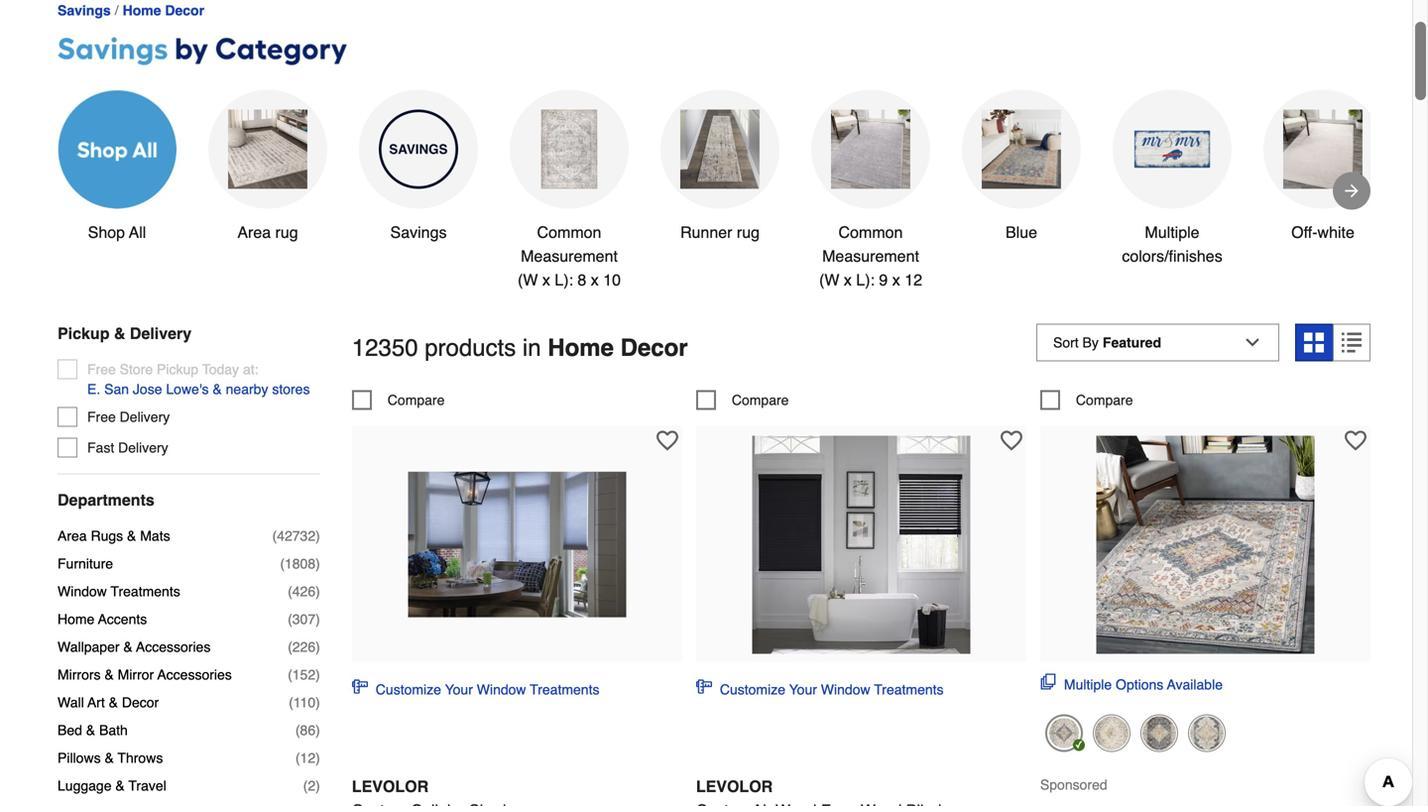 Task type: vqa. For each thing, say whether or not it's contained in the screenshot.


Task type: locate. For each thing, give the bounding box(es) containing it.
2 vertical spatial delivery
[[118, 440, 168, 456]]

common measurement (w x l): 8 x 10 button
[[510, 90, 629, 292]]

1 horizontal spatial customize
[[720, 682, 786, 698]]

l): inside common measurement (w x l): 8 x 10
[[555, 271, 573, 289]]

rug right runner
[[737, 223, 760, 242]]

1 horizontal spatial decor
[[165, 2, 204, 18]]

heart outline image
[[1345, 430, 1367, 452]]

decor down 10
[[621, 334, 688, 362]]

savings color/finish family multiple colors/finishes image
[[1133, 110, 1213, 189]]

levolor for first levolor link from left
[[352, 778, 429, 796]]

2 levolor link from the left
[[696, 778, 1027, 807]]

2 your from the left
[[790, 682, 818, 698]]

1 horizontal spatial your
[[790, 682, 818, 698]]

4 ) from the top
[[316, 612, 320, 628]]

rug
[[275, 223, 298, 242], [737, 223, 760, 242]]

(w inside common measurement (w x l): 8 x 10
[[518, 271, 538, 289]]

products
[[425, 334, 516, 362]]

1 vertical spatial savings
[[390, 223, 447, 242]]

list view image
[[1343, 333, 1362, 353]]

savings special offers savings image
[[379, 110, 458, 189]]

1 horizontal spatial customize your window treatments
[[720, 682, 944, 698]]

( 152 )
[[288, 667, 320, 683]]

1 heart outline image from the left
[[657, 430, 679, 452]]

savings
[[58, 2, 111, 18], [390, 223, 447, 242]]

1 l): from the left
[[555, 271, 573, 289]]

307
[[292, 612, 316, 628]]

area rug
[[237, 223, 298, 242]]

) up 226 at the left bottom of page
[[316, 612, 320, 628]]

12
[[905, 271, 923, 289], [300, 751, 316, 767]]

& left mirror
[[105, 667, 114, 683]]

your for levolor custom cellular shade image
[[445, 682, 473, 698]]

( for 2
[[303, 778, 308, 794]]

0 horizontal spatial savings
[[58, 2, 111, 18]]

1 horizontal spatial measurement
[[823, 247, 920, 265]]

1 horizontal spatial l):
[[857, 271, 875, 289]]

2 customize your window treatments link from the left
[[696, 679, 944, 700]]

2 customize from the left
[[720, 682, 786, 698]]

2 heart outline image from the left
[[1001, 430, 1023, 452]]

0 horizontal spatial home
[[58, 612, 95, 628]]

1 vertical spatial multiple
[[1065, 677, 1112, 693]]

area down savings type area rug image
[[237, 223, 271, 242]]

x left 8
[[543, 271, 551, 289]]

fast delivery
[[87, 440, 168, 456]]

0 vertical spatial 12
[[905, 271, 923, 289]]

available
[[1168, 677, 1223, 693]]

) down ( 307 )
[[316, 640, 320, 655]]

decor for savings / home decor
[[165, 2, 204, 18]]

common inside common measurement (w x l): 9 x 12
[[839, 223, 903, 242]]

2
[[308, 778, 316, 794]]

e. san jose lowe's & nearby stores
[[87, 382, 310, 397]]

free
[[87, 362, 116, 378], [87, 409, 116, 425]]

1 horizontal spatial compare
[[732, 392, 789, 408]]

0 vertical spatial home
[[123, 2, 161, 18]]

0 horizontal spatial rug
[[275, 223, 298, 242]]

2 compare from the left
[[732, 392, 789, 408]]

0 horizontal spatial 12
[[300, 751, 316, 767]]

savings left /
[[58, 2, 111, 18]]

0 horizontal spatial l):
[[555, 271, 573, 289]]

(w inside common measurement (w x l): 9 x 12
[[820, 271, 840, 289]]

&
[[114, 324, 125, 343], [213, 382, 222, 397], [127, 528, 136, 544], [123, 640, 133, 655], [105, 667, 114, 683], [109, 695, 118, 711], [86, 723, 95, 739], [105, 751, 114, 767], [115, 778, 125, 794]]

multiple up colors/finishes
[[1145, 223, 1200, 242]]

& left 'travel'
[[115, 778, 125, 794]]

common up 8
[[537, 223, 602, 242]]

1 your from the left
[[445, 682, 473, 698]]

( 42732 )
[[272, 528, 320, 544]]

1 horizontal spatial rug
[[737, 223, 760, 242]]

area inside button
[[237, 223, 271, 242]]

1 horizontal spatial customize your window treatments link
[[696, 679, 944, 700]]

0 horizontal spatial heart outline image
[[657, 430, 679, 452]]

2 free from the top
[[87, 409, 116, 425]]

e.
[[87, 382, 100, 397]]

1 horizontal spatial area
[[237, 223, 271, 242]]

(w left "9"
[[820, 271, 840, 289]]

) for ( 426 )
[[316, 584, 320, 600]]

) up ( 307 )
[[316, 584, 320, 600]]

1 customize from the left
[[376, 682, 441, 698]]

x right "9"
[[893, 271, 901, 289]]

42732
[[277, 528, 316, 544]]

multiple options available link
[[1041, 674, 1223, 695]]

1 vertical spatial area
[[58, 528, 87, 544]]

dark brown image
[[1141, 715, 1179, 752]]

0 horizontal spatial customize your window treatments
[[376, 682, 600, 698]]

levolor link
[[352, 778, 683, 807], [696, 778, 1027, 807]]

decor
[[165, 2, 204, 18], [621, 334, 688, 362], [122, 695, 159, 711]]

area
[[237, 223, 271, 242], [58, 528, 87, 544]]

1 horizontal spatial common
[[839, 223, 903, 242]]

delivery down jose
[[120, 409, 170, 425]]

savings type runner rug image
[[681, 110, 760, 189]]

bed
[[58, 723, 82, 739]]

2 horizontal spatial window
[[821, 682, 871, 698]]

stores
[[272, 382, 310, 397]]

blue
[[1006, 223, 1038, 242]]

10 ) from the top
[[316, 778, 320, 794]]

2 (w from the left
[[820, 271, 840, 289]]

compare inside 1001407256 element
[[1077, 392, 1134, 408]]

accessories up mirrors & mirror accessories
[[136, 640, 211, 655]]

pickup
[[58, 324, 110, 343], [157, 362, 199, 378]]

1 vertical spatial 12
[[300, 751, 316, 767]]

runner rug
[[681, 223, 760, 242]]

x left "9"
[[844, 271, 852, 289]]

0 vertical spatial delivery
[[130, 324, 192, 343]]

common up "9"
[[839, 223, 903, 242]]

1 vertical spatial pickup
[[157, 362, 199, 378]]

surya ankara 5 x 8 gray indoor medallion oriental area rug image
[[1097, 436, 1315, 654]]

0 horizontal spatial common
[[537, 223, 602, 242]]

measurement inside common measurement (w x l): 8 x 10
[[521, 247, 618, 265]]

pickup up e.
[[58, 324, 110, 343]]

delivery
[[130, 324, 192, 343], [120, 409, 170, 425], [118, 440, 168, 456]]

savings inside savings / home decor
[[58, 2, 111, 18]]

heart outline image
[[657, 430, 679, 452], [1001, 430, 1023, 452]]

lowe's
[[166, 382, 209, 397]]

2 rug from the left
[[737, 223, 760, 242]]

/
[[115, 3, 119, 18]]

12350 products in home decor
[[352, 334, 688, 362]]

2 levolor from the left
[[696, 778, 773, 796]]

decor right /
[[165, 2, 204, 18]]

decor for wall art & decor
[[122, 695, 159, 711]]

home up wallpaper on the left of the page
[[58, 612, 95, 628]]

0 horizontal spatial decor
[[122, 695, 159, 711]]

levolor
[[352, 778, 429, 796], [696, 778, 773, 796]]

compare for 5014075469 element
[[732, 392, 789, 408]]

runner
[[681, 223, 733, 242]]

1 customize your window treatments from the left
[[376, 682, 600, 698]]

free up e.
[[87, 362, 116, 378]]

0 vertical spatial free
[[87, 362, 116, 378]]

) for ( 2 )
[[316, 778, 320, 794]]

shop
[[88, 223, 125, 242]]

0 horizontal spatial levolor link
[[352, 778, 683, 807]]

free down e.
[[87, 409, 116, 425]]

6 ) from the top
[[316, 667, 320, 683]]

0 horizontal spatial your
[[445, 682, 473, 698]]

0 horizontal spatial customize your window treatments link
[[352, 679, 600, 700]]

3 x from the left
[[844, 271, 852, 289]]

2 ) from the top
[[316, 556, 320, 572]]

2 horizontal spatial treatments
[[875, 682, 944, 698]]

common inside common measurement (w x l): 8 x 10
[[537, 223, 602, 242]]

( 426 )
[[288, 584, 320, 600]]

home
[[123, 2, 161, 18], [548, 334, 614, 362], [58, 612, 95, 628]]

accessories right mirror
[[157, 667, 232, 683]]

delivery for free delivery
[[120, 409, 170, 425]]

0 vertical spatial area
[[237, 223, 271, 242]]

departments
[[58, 491, 155, 510]]

) down the ( 12 )
[[316, 778, 320, 794]]

compare inside 5014075469 element
[[732, 392, 789, 408]]

7 ) from the top
[[316, 695, 320, 711]]

1 horizontal spatial home
[[123, 2, 161, 18]]

0 horizontal spatial compare
[[388, 392, 445, 408]]

measurement up 8
[[521, 247, 618, 265]]

) up "( 110 )"
[[316, 667, 320, 683]]

1 horizontal spatial levolor
[[696, 778, 773, 796]]

12 right "9"
[[905, 271, 923, 289]]

1 horizontal spatial multiple
[[1145, 223, 1200, 242]]

customize your window treatments link
[[352, 679, 600, 700], [696, 679, 944, 700]]

1 horizontal spatial heart outline image
[[1001, 430, 1023, 452]]

) up 86
[[316, 695, 320, 711]]

0 horizontal spatial levolor
[[352, 778, 429, 796]]

1 horizontal spatial 12
[[905, 271, 923, 289]]

0 horizontal spatial treatments
[[111, 584, 180, 600]]

) for ( 86 )
[[316, 723, 320, 739]]

10
[[603, 271, 621, 289]]

2 vertical spatial home
[[58, 612, 95, 628]]

(w
[[518, 271, 538, 289], [820, 271, 840, 289]]

( 307 )
[[288, 612, 320, 628]]

common for 9
[[839, 223, 903, 242]]

0 horizontal spatial customize
[[376, 682, 441, 698]]

levolor for first levolor link from the right
[[696, 778, 773, 796]]

area up furniture
[[58, 528, 87, 544]]

2 vertical spatial decor
[[122, 695, 159, 711]]

1808
[[285, 556, 316, 572]]

2 common from the left
[[839, 223, 903, 242]]

all
[[129, 223, 146, 242]]

compare for 1001407256 element on the right of page
[[1077, 392, 1134, 408]]

2 horizontal spatial compare
[[1077, 392, 1134, 408]]

1 compare from the left
[[388, 392, 445, 408]]

savings inside button
[[390, 223, 447, 242]]

& up luggage & travel
[[105, 751, 114, 767]]

1 horizontal spatial pickup
[[157, 362, 199, 378]]

1 horizontal spatial savings
[[390, 223, 447, 242]]

decor inside savings / home decor
[[165, 2, 204, 18]]

0 horizontal spatial (w
[[518, 271, 538, 289]]

common for 8
[[537, 223, 602, 242]]

& for delivery
[[114, 324, 125, 343]]

( for 226
[[288, 640, 292, 655]]

area for area rugs & mats
[[58, 528, 87, 544]]

1 common from the left
[[537, 223, 602, 242]]

x right 8
[[591, 271, 599, 289]]

home right /
[[123, 2, 161, 18]]

l): for 9
[[857, 271, 875, 289]]

l): inside common measurement (w x l): 9 x 12
[[857, 271, 875, 289]]

0 vertical spatial savings
[[58, 2, 111, 18]]

decor down mirrors & mirror accessories
[[122, 695, 159, 711]]

accessories
[[136, 640, 211, 655], [157, 667, 232, 683]]

1 horizontal spatial window
[[477, 682, 526, 698]]

multiple colors/finishes
[[1123, 223, 1223, 265]]

delivery up free store pickup today at:
[[130, 324, 192, 343]]

compare inside 5004859829 element
[[388, 392, 445, 408]]

customize
[[376, 682, 441, 698], [720, 682, 786, 698]]

1 horizontal spatial treatments
[[530, 682, 600, 698]]

(w left 8
[[518, 271, 538, 289]]

savings for savings / home decor
[[58, 2, 111, 18]]

1 horizontal spatial levolor link
[[696, 778, 1027, 807]]

0 horizontal spatial measurement
[[521, 247, 618, 265]]

0 horizontal spatial area
[[58, 528, 87, 544]]

3 ) from the top
[[316, 584, 320, 600]]

0 vertical spatial multiple
[[1145, 223, 1200, 242]]

measurement up "9"
[[823, 247, 920, 265]]

multiple for multiple options available
[[1065, 677, 1112, 693]]

) for ( 307 )
[[316, 612, 320, 628]]

1 free from the top
[[87, 362, 116, 378]]

0 horizontal spatial multiple
[[1065, 677, 1112, 693]]

1 ) from the top
[[316, 528, 320, 544]]

(w for common measurement (w x l): 8 x 10
[[518, 271, 538, 289]]

pickup up lowe's
[[157, 362, 199, 378]]

customize your window treatments for levolor custom cellular shade image
[[376, 682, 600, 698]]

off-white
[[1292, 223, 1355, 242]]

2 horizontal spatial home
[[548, 334, 614, 362]]

customize your window treatments link for levolor custom nuwood faux wood blinds "image" in the bottom of the page
[[696, 679, 944, 700]]

( for 426
[[288, 584, 292, 600]]

measurement inside common measurement (w x l): 9 x 12
[[823, 247, 920, 265]]

& up store
[[114, 324, 125, 343]]

multiple
[[1145, 223, 1200, 242], [1065, 677, 1112, 693]]

) up ( 1808 )
[[316, 528, 320, 544]]

& down today at top left
[[213, 382, 222, 397]]

customize your window treatments for levolor custom nuwood faux wood blinds "image" in the bottom of the page
[[720, 682, 944, 698]]

& for mirror
[[105, 667, 114, 683]]

1 customize your window treatments link from the left
[[352, 679, 600, 700]]

1 vertical spatial delivery
[[120, 409, 170, 425]]

( for 86
[[296, 723, 300, 739]]

window for levolor custom cellular shade image's customize your window treatments link
[[477, 682, 526, 698]]

) for ( 110 )
[[316, 695, 320, 711]]

savings type area rug image
[[228, 110, 308, 189]]

& for throws
[[105, 751, 114, 767]]

savings down savings special offers savings image
[[390, 223, 447, 242]]

9 ) from the top
[[316, 751, 320, 767]]

compare
[[388, 392, 445, 408], [732, 392, 789, 408], [1077, 392, 1134, 408]]

& down accents
[[123, 640, 133, 655]]

1 levolor from the left
[[352, 778, 429, 796]]

0 horizontal spatial pickup
[[58, 324, 110, 343]]

) up 2
[[316, 751, 320, 767]]

& right "bed"
[[86, 723, 95, 739]]

1 vertical spatial free
[[87, 409, 116, 425]]

1 rug from the left
[[275, 223, 298, 242]]

2 customize your window treatments from the left
[[720, 682, 944, 698]]

0 vertical spatial decor
[[165, 2, 204, 18]]

rug down savings type area rug image
[[275, 223, 298, 242]]

1 vertical spatial decor
[[621, 334, 688, 362]]

l): left "9"
[[857, 271, 875, 289]]

5 ) from the top
[[316, 640, 320, 655]]

l): left 8
[[555, 271, 573, 289]]

) for ( 226 )
[[316, 640, 320, 655]]

shop all image
[[58, 90, 177, 209]]

& for travel
[[115, 778, 125, 794]]

measurement
[[521, 247, 618, 265], [823, 247, 920, 265]]

12 down 86
[[300, 751, 316, 767]]

8 ) from the top
[[316, 723, 320, 739]]

2 horizontal spatial decor
[[621, 334, 688, 362]]

( 2 )
[[303, 778, 320, 794]]

1 horizontal spatial (w
[[820, 271, 840, 289]]

1 measurement from the left
[[521, 247, 618, 265]]

( for 307
[[288, 612, 292, 628]]

multiple left options
[[1065, 677, 1112, 693]]

1 (w from the left
[[518, 271, 538, 289]]

3 compare from the left
[[1077, 392, 1134, 408]]

x
[[543, 271, 551, 289], [591, 271, 599, 289], [844, 271, 852, 289], [893, 271, 901, 289]]

treatments for customize your window treatments link associated with levolor custom nuwood faux wood blinds "image" in the bottom of the page
[[875, 682, 944, 698]]

2 measurement from the left
[[823, 247, 920, 265]]

2 l): from the left
[[857, 271, 875, 289]]

grid view image
[[1305, 333, 1325, 353]]

86
[[300, 723, 316, 739]]

taupe image
[[1093, 715, 1131, 752]]

rug for area rug
[[275, 223, 298, 242]]

mats
[[140, 528, 170, 544]]

(
[[272, 528, 277, 544], [280, 556, 285, 572], [288, 584, 292, 600], [288, 612, 292, 628], [288, 640, 292, 655], [288, 667, 292, 683], [289, 695, 294, 711], [296, 723, 300, 739], [296, 751, 300, 767], [303, 778, 308, 794]]

sponsored
[[1041, 777, 1108, 793]]

multiple inside multiple colors/finishes
[[1145, 223, 1200, 242]]

delivery down free delivery
[[118, 440, 168, 456]]

levolor custom nuwood faux wood blinds image
[[753, 436, 971, 654]]

) up the ( 12 )
[[316, 723, 320, 739]]

home right in
[[548, 334, 614, 362]]

) up the ( 426 )
[[316, 556, 320, 572]]



Task type: describe. For each thing, give the bounding box(es) containing it.
( for 1808
[[280, 556, 285, 572]]

savings button
[[359, 90, 478, 245]]

window for customize your window treatments link associated with levolor custom nuwood faux wood blinds "image" in the bottom of the page
[[821, 682, 871, 698]]

common measurement (w x l): 9 x 12 button
[[812, 90, 931, 292]]

( for 152
[[288, 667, 292, 683]]

savings link
[[58, 2, 111, 18]]

area for area rug
[[237, 223, 271, 242]]

home decor link
[[123, 2, 204, 18]]

throws
[[118, 751, 163, 767]]

) for ( 42732 )
[[316, 528, 320, 544]]

( 1808 )
[[280, 556, 320, 572]]

l): for 8
[[555, 271, 573, 289]]

(w for common measurement (w x l): 9 x 12
[[820, 271, 840, 289]]

0 vertical spatial pickup
[[58, 324, 110, 343]]

store
[[120, 362, 153, 378]]

( 12 )
[[296, 751, 320, 767]]

furniture
[[58, 556, 113, 572]]

your for levolor custom nuwood faux wood blinds "image" in the bottom of the page
[[790, 682, 818, 698]]

teal image
[[1189, 715, 1226, 752]]

5004859829 element
[[352, 390, 445, 410]]

12350
[[352, 334, 418, 362]]

multiple for multiple colors/finishes
[[1145, 223, 1200, 242]]

nearby
[[226, 382, 268, 397]]

luggage
[[58, 778, 112, 794]]

treatments for levolor custom cellular shade image's customize your window treatments link
[[530, 682, 600, 698]]

savings by category. image
[[58, 34, 1371, 70]]

wall art & decor
[[58, 695, 159, 711]]

free store pickup today at:
[[87, 362, 258, 378]]

8
[[578, 271, 587, 289]]

departments element
[[58, 491, 320, 511]]

1 vertical spatial accessories
[[157, 667, 232, 683]]

free for free store pickup today at:
[[87, 362, 116, 378]]

off-
[[1292, 223, 1318, 242]]

jose
[[133, 382, 162, 397]]

in
[[523, 334, 541, 362]]

blue button
[[962, 90, 1082, 245]]

shop all button
[[58, 90, 177, 245]]

pickup & delivery
[[58, 324, 192, 343]]

( for 110
[[289, 695, 294, 711]]

savings common measurement (w x l) 8 x 10 image
[[530, 110, 609, 189]]

fast
[[87, 440, 114, 456]]

1 vertical spatial home
[[548, 334, 614, 362]]

1 levolor link from the left
[[352, 778, 683, 807]]

home inside savings / home decor
[[123, 2, 161, 18]]

common measurement (w x l): 8 x 10
[[518, 223, 621, 289]]

savings color/finish family blue image
[[982, 110, 1062, 189]]

at:
[[243, 362, 258, 378]]

226
[[292, 640, 316, 655]]

& left mats
[[127, 528, 136, 544]]

measurement for 8
[[521, 247, 618, 265]]

rugs
[[91, 528, 123, 544]]

( 226 )
[[288, 640, 320, 655]]

shop all
[[88, 223, 146, 242]]

e. san jose lowe's & nearby stores button
[[87, 380, 310, 399]]

1001407256 element
[[1041, 390, 1134, 410]]

426
[[292, 584, 316, 600]]

& for bath
[[86, 723, 95, 739]]

( 110 )
[[289, 695, 320, 711]]

( 86 )
[[296, 723, 320, 739]]

110
[[294, 695, 316, 711]]

mirrors
[[58, 667, 101, 683]]

art
[[88, 695, 105, 711]]

luggage & travel
[[58, 778, 166, 794]]

compare for 5004859829 element
[[388, 392, 445, 408]]

savings common measurement (w x l) 9 x 12 image
[[832, 110, 911, 189]]

multiple colors/finishes button
[[1113, 90, 1232, 268]]

0 vertical spatial accessories
[[136, 640, 211, 655]]

customize your window treatments link for levolor custom cellular shade image
[[352, 679, 600, 700]]

off-white button
[[1264, 90, 1383, 245]]

& right art on the left bottom of page
[[109, 695, 118, 711]]

rug for runner rug
[[737, 223, 760, 242]]

area rug button
[[208, 90, 327, 245]]

savings / home decor
[[58, 2, 204, 18]]

san
[[104, 382, 129, 397]]

customize for levolor custom cellular shade image
[[376, 682, 441, 698]]

mirror
[[118, 667, 154, 683]]

) for ( 12 )
[[316, 751, 320, 767]]

wallpaper
[[58, 640, 120, 655]]

wallpaper & accessories
[[58, 640, 211, 655]]

12 inside common measurement (w x l): 9 x 12
[[905, 271, 923, 289]]

& inside the e. san jose lowe's & nearby stores button
[[213, 382, 222, 397]]

5014075469 element
[[696, 390, 789, 410]]

1 x from the left
[[543, 271, 551, 289]]

home accents
[[58, 612, 147, 628]]

wall
[[58, 695, 84, 711]]

free for free delivery
[[87, 409, 116, 425]]

bed & bath
[[58, 723, 128, 739]]

colors/finishes
[[1123, 247, 1223, 265]]

common measurement (w x l): 9 x 12
[[820, 223, 923, 289]]

multiple options available
[[1065, 677, 1223, 693]]

4 x from the left
[[893, 271, 901, 289]]

free delivery
[[87, 409, 170, 425]]

measurement for 9
[[823, 247, 920, 265]]

runner rug button
[[661, 90, 780, 245]]

accents
[[98, 612, 147, 628]]

delivery for fast delivery
[[118, 440, 168, 456]]

pillows & throws
[[58, 751, 163, 767]]

customize for levolor custom nuwood faux wood blinds "image" in the bottom of the page
[[720, 682, 786, 698]]

levolor custom cellular shade image
[[408, 436, 626, 654]]

( for 42732
[[272, 528, 277, 544]]

pillows
[[58, 751, 101, 767]]

area rugs & mats
[[58, 528, 170, 544]]

152
[[292, 667, 316, 683]]

arrow right image
[[1343, 181, 1362, 201]]

( for 12
[[296, 751, 300, 767]]

) for ( 152 )
[[316, 667, 320, 683]]

travel
[[128, 778, 166, 794]]

bath
[[99, 723, 128, 739]]

savings for savings
[[390, 223, 447, 242]]

2 x from the left
[[591, 271, 599, 289]]

white
[[1318, 223, 1355, 242]]

options
[[1116, 677, 1164, 693]]

gray image
[[1046, 715, 1083, 752]]

today
[[202, 362, 239, 378]]

mirrors & mirror accessories
[[58, 667, 232, 683]]

window treatments
[[58, 584, 180, 600]]

& for accessories
[[123, 640, 133, 655]]

) for ( 1808 )
[[316, 556, 320, 572]]

9
[[880, 271, 888, 289]]

0 horizontal spatial window
[[58, 584, 107, 600]]

savings color/finish family off-white image
[[1284, 110, 1363, 189]]



